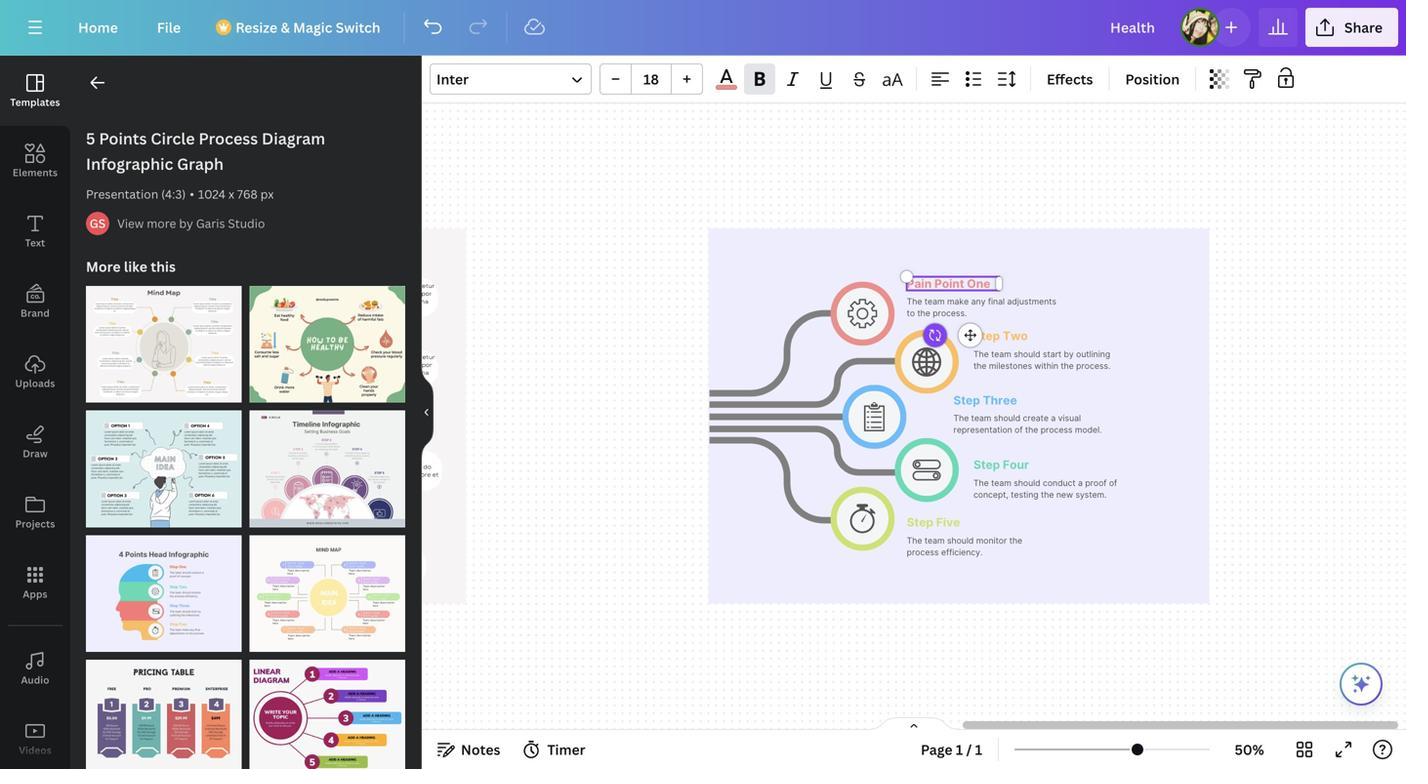 Task type: vqa. For each thing, say whether or not it's contained in the screenshot.
the resources
no



Task type: describe. For each thing, give the bounding box(es) containing it.
0 vertical spatial icon image
[[848, 299, 878, 329]]

process. inside the team should start by outlining the milestones within the process.
[[1077, 361, 1111, 371]]

start
[[1043, 349, 1062, 359]]

resize & magic switch
[[236, 18, 381, 37]]

the inside the team should monitor the process efficiency.
[[1010, 536, 1023, 546]]

hide image
[[421, 366, 434, 460]]

of inside the team should create a visual representation of the process model.
[[1015, 425, 1023, 435]]

the team should conduct a proof of concept, testing the new system.
[[974, 478, 1120, 500]]

resize & magic switch button
[[204, 8, 396, 47]]

elements button
[[0, 126, 70, 196]]

5
[[86, 128, 95, 149]]

colorful minimalist linear steps circular diagram group
[[250, 649, 405, 770]]

colorful calm corporate clean mind map group
[[86, 275, 242, 403]]

garis
[[196, 215, 225, 232]]

professional multicolor concept map graphic image
[[250, 536, 405, 652]]

the down start
[[1061, 361, 1074, 371]]

four
[[1003, 458, 1030, 472]]

to
[[907, 309, 915, 319]]

view more by garis studio button
[[117, 214, 265, 233]]

monitor
[[977, 536, 1007, 546]]

graph
[[177, 153, 224, 174]]

should for representation
[[994, 414, 1021, 424]]

audio
[[21, 674, 49, 687]]

studio
[[228, 215, 265, 232]]

2 vertical spatial icon image
[[913, 460, 941, 481]]

Pain Point One text field
[[907, 276, 999, 292]]

50% button
[[1218, 735, 1282, 766]]

one
[[967, 277, 991, 291]]

50%
[[1235, 741, 1265, 760]]

team for to
[[925, 297, 945, 307]]

concept,
[[974, 490, 1009, 500]]

process
[[199, 128, 258, 149]]

new
[[1057, 490, 1074, 500]]

by inside button
[[179, 215, 193, 232]]

brand
[[21, 307, 50, 320]]

team for representation
[[972, 414, 992, 424]]

notes button
[[430, 735, 508, 766]]

step five
[[907, 516, 961, 530]]

2 1 from the left
[[976, 741, 983, 760]]

infographic
[[86, 153, 173, 174]]

this
[[151, 257, 176, 276]]

the for efficiency.
[[907, 536, 923, 546]]

team for the
[[992, 349, 1012, 359]]

page 1 / 1
[[921, 741, 983, 760]]

diagram
[[262, 128, 325, 149]]

more
[[86, 257, 121, 276]]

position button
[[1118, 63, 1188, 95]]

circle
[[151, 128, 195, 149]]

side panel tab list
[[0, 56, 70, 770]]

three
[[983, 394, 1018, 408]]

effects button
[[1039, 63, 1101, 95]]

pain
[[907, 277, 932, 291]]

system.
[[1076, 490, 1107, 500]]

canva assistant image
[[1350, 673, 1374, 697]]

projects
[[15, 518, 55, 531]]

grey simple modern timeline infographic chart graph group
[[250, 399, 405, 528]]

1024
[[198, 186, 226, 202]]

timer button
[[516, 735, 594, 766]]

the for representation
[[954, 414, 969, 424]]

the for to
[[907, 297, 923, 307]]

the team should monitor the process efficiency.
[[907, 536, 1025, 558]]

process inside the team should create a visual representation of the process model.
[[1041, 425, 1073, 435]]

1024 x 768 px
[[198, 186, 274, 202]]

audio button
[[0, 634, 70, 704]]

5 points circle process diagram infographic graph
[[86, 128, 325, 174]]

share
[[1345, 18, 1383, 37]]

apps
[[23, 588, 47, 601]]

file button
[[141, 8, 197, 47]]

efficiency.
[[942, 548, 983, 558]]

step for step two
[[974, 329, 1001, 343]]

(4:3)
[[161, 186, 186, 202]]

final
[[988, 297, 1005, 307]]

adjustments
[[1008, 297, 1057, 307]]

the inside the team should create a visual representation of the process model.
[[1026, 425, 1039, 435]]

should for of
[[1014, 478, 1041, 488]]

outlining
[[1077, 349, 1111, 359]]

representation
[[954, 425, 1013, 435]]

green brown playful illustration healthy lifestyle guide graph image
[[250, 286, 405, 403]]

draw
[[23, 447, 48, 461]]

process inside the team should monitor the process efficiency.
[[907, 548, 939, 558]]

more like this
[[86, 257, 176, 276]]

professional multicolor concept map graphic group
[[250, 524, 405, 652]]

testing
[[1011, 490, 1039, 500]]

elements
[[13, 166, 58, 179]]

conduct
[[1043, 478, 1076, 488]]

4 points process head infographic graph group
[[86, 524, 242, 652]]

magic
[[293, 18, 333, 37]]

templates button
[[0, 56, 70, 126]]

the team should create a visual representation of the process model.
[[954, 414, 1102, 435]]

videos
[[19, 744, 52, 758]]

the team make any final adjustments to the process.
[[907, 297, 1059, 319]]

visual
[[1059, 414, 1082, 424]]

x
[[229, 186, 234, 202]]

px
[[261, 186, 274, 202]]

step two
[[974, 329, 1028, 343]]

purple & white pricing table comparison chart group
[[86, 649, 242, 770]]

green brown playful illustration healthy lifestyle guide graph group
[[250, 275, 405, 403]]



Task type: locate. For each thing, give the bounding box(es) containing it.
five
[[937, 516, 961, 530]]

the for the
[[974, 349, 989, 359]]

0 vertical spatial process.
[[933, 309, 968, 319]]

of
[[1015, 425, 1023, 435], [1110, 478, 1118, 488]]

4 points process head infographic graph image
[[86, 536, 242, 652]]

step left 'two'
[[974, 329, 1001, 343]]

garis studio image
[[86, 212, 109, 235]]

position
[[1126, 70, 1180, 88]]

group
[[600, 63, 703, 95]]

process. inside the team make any final adjustments to the process.
[[933, 309, 968, 319]]

the inside the team should conduct a proof of concept, testing the new system.
[[1041, 490, 1054, 500]]

blue creative mind map graph group
[[86, 399, 242, 528]]

1 1 from the left
[[956, 741, 963, 760]]

page
[[921, 741, 953, 760]]

timer
[[548, 741, 586, 760]]

Design title text field
[[1095, 8, 1173, 47]]

the down conduct
[[1041, 490, 1054, 500]]

colorful calm corporate clean mind map image
[[86, 286, 242, 403]]

1 vertical spatial process
[[907, 548, 939, 558]]

&
[[281, 18, 290, 37]]

like
[[124, 257, 147, 276]]

by inside the team should start by outlining the milestones within the process.
[[1064, 349, 1074, 359]]

1 horizontal spatial process.
[[1077, 361, 1111, 371]]

by right start
[[1064, 349, 1074, 359]]

1 horizontal spatial by
[[1064, 349, 1074, 359]]

home
[[78, 18, 118, 37]]

#f88989 image
[[716, 85, 737, 90], [716, 85, 737, 90]]

1 horizontal spatial 1
[[976, 741, 983, 760]]

the
[[907, 297, 923, 307], [974, 349, 989, 359], [954, 414, 969, 424], [974, 478, 989, 488], [907, 536, 923, 546]]

team up milestones
[[992, 349, 1012, 359]]

a inside the team should create a visual representation of the process model.
[[1051, 414, 1056, 424]]

should inside the team should monitor the process efficiency.
[[948, 536, 974, 546]]

process down step five
[[907, 548, 939, 558]]

team inside the team should start by outlining the milestones within the process.
[[992, 349, 1012, 359]]

colorful minimalist linear steps circular diagram image
[[250, 660, 405, 770]]

view more by garis studio
[[117, 215, 265, 232]]

resize
[[236, 18, 278, 37]]

any
[[972, 297, 986, 307]]

1 vertical spatial a
[[1078, 478, 1083, 488]]

of right proof
[[1110, 478, 1118, 488]]

presentation (4:3)
[[86, 186, 186, 202]]

text
[[25, 236, 45, 250]]

the inside the team make any final adjustments to the process.
[[907, 297, 923, 307]]

within
[[1035, 361, 1059, 371]]

the down create
[[1026, 425, 1039, 435]]

should for the
[[1014, 349, 1041, 359]]

uploads button
[[0, 337, 70, 407]]

should inside the team should create a visual representation of the process model.
[[994, 414, 1021, 424]]

proof
[[1086, 478, 1107, 488]]

team down step five
[[925, 536, 945, 546]]

switch
[[336, 18, 381, 37]]

0 horizontal spatial process
[[907, 548, 939, 558]]

should inside the team should conduct a proof of concept, testing the new system.
[[1014, 478, 1041, 488]]

should down three
[[994, 414, 1021, 424]]

model.
[[1075, 425, 1102, 435]]

step three
[[954, 394, 1018, 408]]

create
[[1023, 414, 1049, 424]]

process.
[[933, 309, 968, 319], [1077, 361, 1111, 371]]

step left five
[[907, 516, 934, 530]]

a
[[1051, 414, 1056, 424], [1078, 478, 1083, 488]]

of up four in the right bottom of the page
[[1015, 425, 1023, 435]]

the
[[918, 309, 931, 319], [974, 361, 987, 371], [1061, 361, 1074, 371], [1026, 425, 1039, 435], [1041, 490, 1054, 500], [1010, 536, 1023, 546]]

1
[[956, 741, 963, 760], [976, 741, 983, 760]]

0 horizontal spatial 1
[[956, 741, 963, 760]]

1 horizontal spatial a
[[1078, 478, 1083, 488]]

– – number field
[[638, 70, 665, 88]]

the up the concept,
[[974, 478, 989, 488]]

a inside the team should conduct a proof of concept, testing the new system.
[[1078, 478, 1083, 488]]

chronometer icon image
[[850, 505, 876, 534]]

brand button
[[0, 267, 70, 337]]

process. down outlining
[[1077, 361, 1111, 371]]

purple & white pricing table comparison chart image
[[86, 660, 242, 770]]

0 horizontal spatial of
[[1015, 425, 1023, 435]]

1 right / in the right of the page
[[976, 741, 983, 760]]

step for step five
[[907, 516, 934, 530]]

should inside the team should start by outlining the milestones within the process.
[[1014, 349, 1041, 359]]

templates
[[10, 96, 60, 109]]

file
[[157, 18, 181, 37]]

step for step three
[[954, 394, 981, 408]]

view
[[117, 215, 144, 232]]

show pages image
[[867, 717, 961, 733]]

step four
[[974, 458, 1030, 472]]

point
[[935, 277, 965, 291]]

team inside the team should create a visual representation of the process model.
[[972, 414, 992, 424]]

0 horizontal spatial process.
[[933, 309, 968, 319]]

more
[[147, 215, 176, 232]]

the down the step two
[[974, 349, 989, 359]]

a for proof
[[1078, 478, 1083, 488]]

presentation
[[86, 186, 158, 202]]

team inside the team make any final adjustments to the process.
[[925, 297, 945, 307]]

grey simple modern timeline infographic chart graph image
[[250, 411, 405, 528]]

step left three
[[954, 394, 981, 408]]

1 horizontal spatial process
[[1041, 425, 1073, 435]]

icon image
[[848, 299, 878, 329], [864, 402, 885, 432], [913, 460, 941, 481]]

share button
[[1306, 8, 1399, 47]]

1 vertical spatial process.
[[1077, 361, 1111, 371]]

0 vertical spatial of
[[1015, 425, 1023, 435]]

the inside the team should start by outlining the milestones within the process.
[[974, 349, 989, 359]]

effects
[[1047, 70, 1094, 88]]

team for efficiency.
[[925, 536, 945, 546]]

process
[[1041, 425, 1073, 435], [907, 548, 939, 558]]

team inside the team should conduct a proof of concept, testing the new system.
[[992, 478, 1012, 488]]

garis studio element
[[86, 212, 109, 235]]

1 vertical spatial icon image
[[864, 402, 885, 432]]

home link
[[63, 8, 134, 47]]

the right monitor
[[1010, 536, 1023, 546]]

step left four in the right bottom of the page
[[974, 458, 1001, 472]]

team down the pain point one
[[925, 297, 945, 307]]

team for of
[[992, 478, 1012, 488]]

team up 'representation'
[[972, 414, 992, 424]]

points
[[99, 128, 147, 149]]

the for of
[[974, 478, 989, 488]]

0 vertical spatial by
[[179, 215, 193, 232]]

process down the visual
[[1041, 425, 1073, 435]]

a left the visual
[[1051, 414, 1056, 424]]

pain point one
[[907, 277, 991, 291]]

/
[[967, 741, 972, 760]]

by left garis
[[179, 215, 193, 232]]

the inside the team should conduct a proof of concept, testing the new system.
[[974, 478, 989, 488]]

inter
[[437, 70, 469, 88]]

team up the concept,
[[992, 478, 1012, 488]]

of inside the team should conduct a proof of concept, testing the new system.
[[1110, 478, 1118, 488]]

1 vertical spatial of
[[1110, 478, 1118, 488]]

1 vertical spatial by
[[1064, 349, 1074, 359]]

1 horizontal spatial of
[[1110, 478, 1118, 488]]

videos button
[[0, 704, 70, 770]]

the inside the team make any final adjustments to the process.
[[918, 309, 931, 319]]

the left milestones
[[974, 361, 987, 371]]

inter button
[[430, 63, 592, 95]]

the up to
[[907, 297, 923, 307]]

apps button
[[0, 548, 70, 618]]

the up 'representation'
[[954, 414, 969, 424]]

projects button
[[0, 478, 70, 548]]

0 horizontal spatial by
[[179, 215, 193, 232]]

team
[[925, 297, 945, 307], [992, 349, 1012, 359], [972, 414, 992, 424], [992, 478, 1012, 488], [925, 536, 945, 546]]

blue creative mind map graph image
[[86, 411, 242, 528]]

by
[[179, 215, 193, 232], [1064, 349, 1074, 359]]

text button
[[0, 196, 70, 267]]

draw button
[[0, 407, 70, 478]]

should up efficiency.
[[948, 536, 974, 546]]

the down step five
[[907, 536, 923, 546]]

two
[[1003, 329, 1028, 343]]

step for step four
[[974, 458, 1001, 472]]

should up milestones
[[1014, 349, 1041, 359]]

the inside the team should create a visual representation of the process model.
[[954, 414, 969, 424]]

the inside the team should monitor the process efficiency.
[[907, 536, 923, 546]]

team inside the team should monitor the process efficiency.
[[925, 536, 945, 546]]

process. down make
[[933, 309, 968, 319]]

0 vertical spatial a
[[1051, 414, 1056, 424]]

should for efficiency.
[[948, 536, 974, 546]]

768
[[237, 186, 258, 202]]

uploads
[[15, 377, 55, 390]]

milestones
[[989, 361, 1033, 371]]

0 horizontal spatial a
[[1051, 414, 1056, 424]]

the right to
[[918, 309, 931, 319]]

a for visual
[[1051, 414, 1056, 424]]

the team should start by outlining the milestones within the process.
[[974, 349, 1113, 371]]

should up testing
[[1014, 478, 1041, 488]]

main menu bar
[[0, 0, 1407, 56]]

notes
[[461, 741, 501, 760]]

1 left / in the right of the page
[[956, 741, 963, 760]]

0 vertical spatial process
[[1041, 425, 1073, 435]]

a left proof
[[1078, 478, 1083, 488]]



